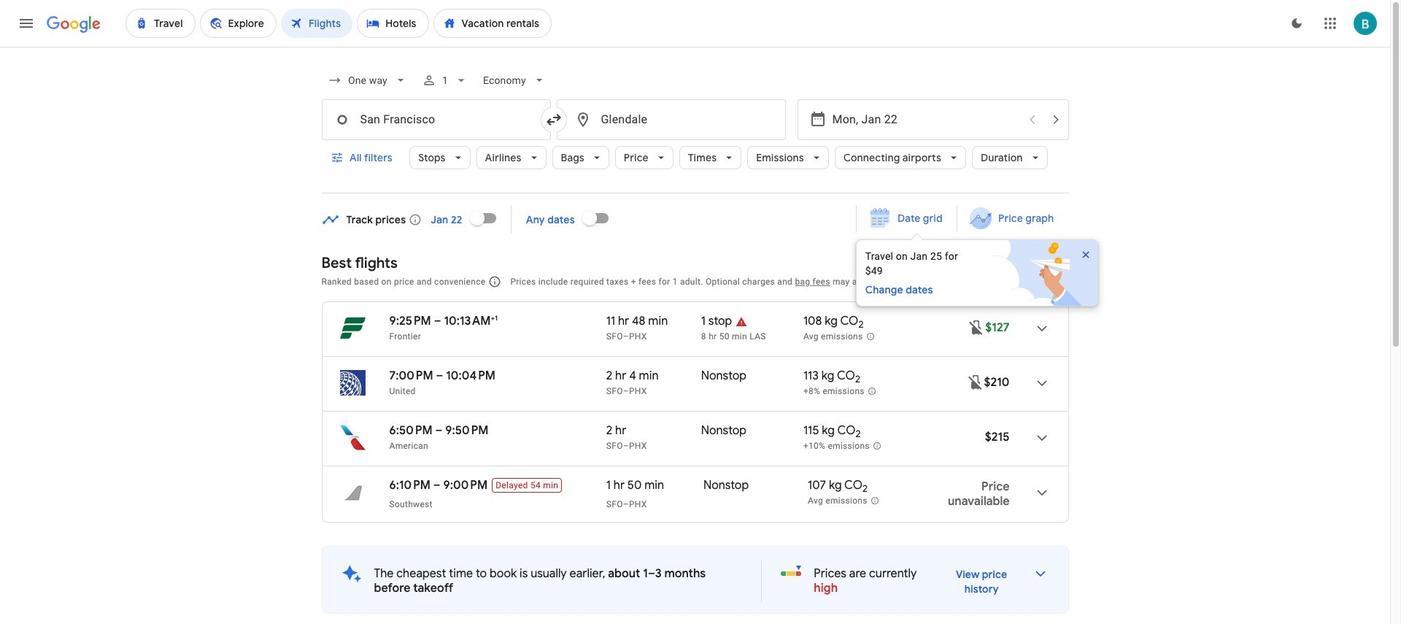 Task type: vqa. For each thing, say whether or not it's contained in the screenshot.
Total duration 2 hr 4 min. Element Nonstop flight. element
yes



Task type: describe. For each thing, give the bounding box(es) containing it.
Departure time: 6:10 PM. text field
[[389, 478, 431, 493]]

Arrival time: 10:13 AM on  Tuesday, January 23. text field
[[444, 313, 498, 328]]

Arrival time: 9:00 PM. text field
[[443, 478, 488, 493]]

flight details. leaves san francisco international airport (sfo) at 7:00 pm on monday, january 22 and arrives at phoenix sky harbor international airport at 10:04 pm on monday, january 22. image
[[1024, 366, 1059, 401]]

Departure time: 9:25 PM. text field
[[389, 314, 431, 328]]

leaves san francisco international airport (sfo) at 7:00 pm on monday, january 22 and arrives at phoenix sky harbor international airport at 10:04 pm on monday, january 22. element
[[389, 369, 496, 383]]

main menu image
[[18, 15, 35, 32]]

nonstop flight. element for total duration 2 hr. element
[[701, 423, 747, 440]]

nonstop flight. element for total duration 1 hr 50 min. element
[[704, 478, 749, 499]]

learn more about ranking image
[[489, 275, 502, 288]]

210 US dollars text field
[[984, 375, 1010, 390]]

loading results progress bar
[[0, 47, 1390, 50]]

total duration 2 hr 4 min. element
[[606, 369, 701, 385]]

leaves san francisco international airport (sfo) at 9:25 pm on monday, january 22 and arrives at phoenix sky harbor international airport at 10:13 am on tuesday, january 23. element
[[389, 313, 498, 328]]

close image
[[1080, 249, 1092, 261]]

Departure time: 6:50 PM. text field
[[389, 423, 433, 438]]

this price for this flight doesn't include overhead bin access. if you need a carry-on bag, use the bags filter to update prices. image for "127 us dollars" text field
[[968, 319, 985, 336]]

flight details. leaves san francisco international airport (sfo) at 9:25 pm on monday, january 22 and arrives at phoenix sky harbor international airport at 10:13 am on tuesday, january 23. image
[[1024, 311, 1059, 346]]

127 US dollars text field
[[985, 320, 1010, 335]]

Departure time: 7:00 PM. text field
[[389, 369, 433, 383]]



Task type: locate. For each thing, give the bounding box(es) containing it.
leaves san francisco international airport (sfo) at 6:50 pm on monday, january 22 and arrives at phoenix sky harbor international airport at 9:50 pm on monday, january 22. element
[[389, 423, 489, 438]]

leaves san francisco international airport (sfo) at 6:10 pm on monday, january 22 and arrives at phoenix sky harbor international airport at 9:00 pm on monday, january 22. element
[[389, 478, 488, 493]]

Arrival time: 10:04 PM. text field
[[446, 369, 496, 383]]

learn more about tracked prices image
[[409, 213, 422, 226]]

main content
[[322, 200, 1114, 624]]

flight details. leaves san francisco international airport (sfo) at 6:10 pm on monday, january 22 and arrives at phoenix sky harbor international airport at 9:00 pm on monday, january 22. image
[[1024, 475, 1059, 510]]

None field
[[322, 67, 413, 93], [478, 67, 553, 93], [322, 67, 413, 93], [478, 67, 553, 93]]

1 vertical spatial nonstop flight. element
[[701, 423, 747, 440]]

change appearance image
[[1280, 6, 1315, 41]]

total duration 2 hr. element
[[606, 423, 701, 440]]

0 vertical spatial nonstop flight. element
[[701, 369, 747, 385]]

215 US dollars text field
[[985, 430, 1010, 445]]

nonstop flight. element
[[701, 369, 747, 385], [701, 423, 747, 440], [704, 478, 749, 499]]

flight details. leaves san francisco international airport (sfo) at 6:50 pm on monday, january 22 and arrives at phoenix sky harbor international airport at 9:50 pm on monday, january 22. image
[[1024, 420, 1059, 455]]

this price for this flight doesn't include overhead bin access. if you need a carry-on bag, use the bags filter to update prices. image up the 210 us dollars text field
[[968, 319, 985, 336]]

None text field
[[322, 99, 551, 140]]

this price for this flight doesn't include overhead bin access. if you need a carry-on bag, use the bags filter to update prices. image left flight details. leaves san francisco international airport (sfo) at 7:00 pm on monday, january 22 and arrives at phoenix sky harbor international airport at 10:04 pm on monday, january 22. icon
[[967, 373, 984, 391]]

this price for this flight doesn't include overhead bin access. if you need a carry-on bag, use the bags filter to update prices. image for the 210 us dollars text field
[[967, 373, 984, 391]]

None text field
[[557, 99, 786, 140]]

Arrival time: 9:50 PM. text field
[[445, 423, 489, 438]]

1 stop flight. element
[[701, 314, 732, 331]]

0 vertical spatial this price for this flight doesn't include overhead bin access. if you need a carry-on bag, use the bags filter to update prices. image
[[968, 319, 985, 336]]

this price for this flight doesn't include overhead bin access. if you need a carry-on bag, use the bags filter to update prices. image
[[968, 319, 985, 336], [967, 373, 984, 391]]

1 vertical spatial this price for this flight doesn't include overhead bin access. if you need a carry-on bag, use the bags filter to update prices. image
[[967, 373, 984, 391]]

swap origin and destination. image
[[545, 111, 562, 128]]

nonstop flight. element for the total duration 2 hr 4 min. element
[[701, 369, 747, 385]]

total duration 11 hr 48 min. element
[[606, 314, 701, 331]]

2 vertical spatial nonstop flight. element
[[704, 478, 749, 499]]

Departure text field
[[832, 100, 1019, 139]]

find the best price region
[[322, 200, 1114, 307]]

total duration 1 hr 50 min. element
[[606, 478, 704, 499]]

None search field
[[322, 63, 1069, 193]]



